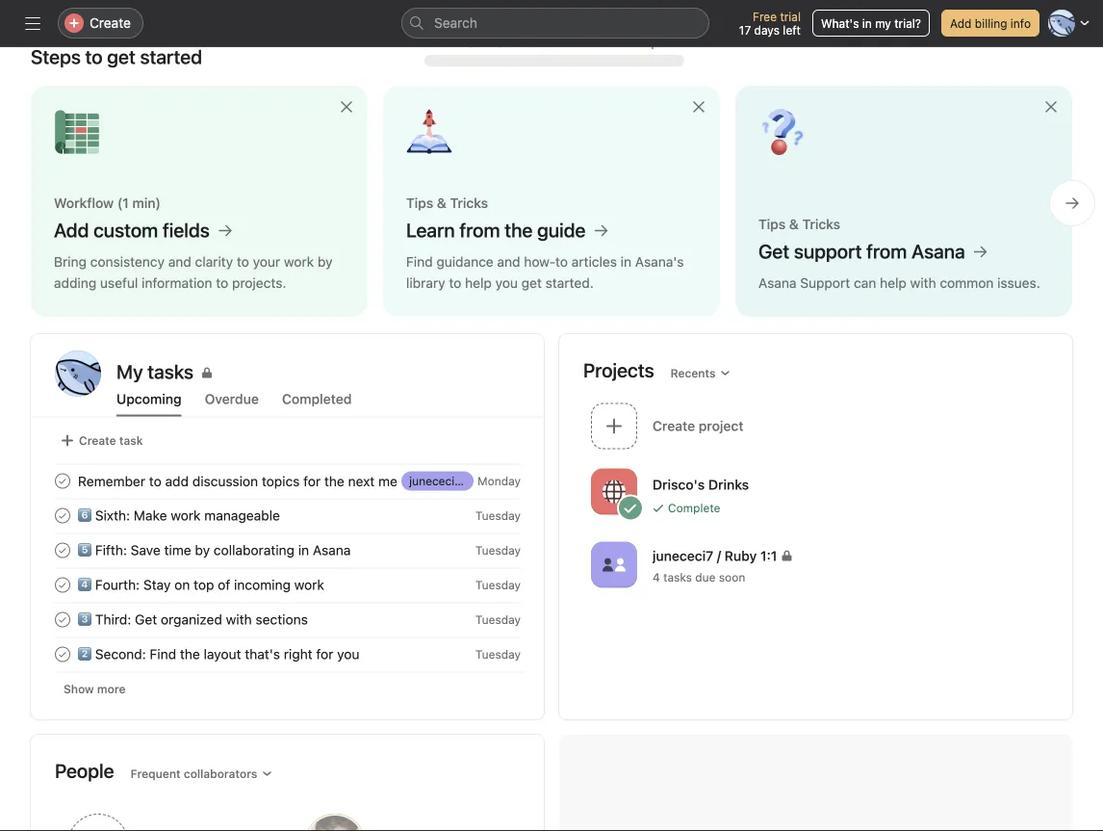 Task type: vqa. For each thing, say whether or not it's contained in the screenshot.
how-
yes



Task type: locate. For each thing, give the bounding box(es) containing it.
2 vertical spatial completed image
[[51, 643, 74, 666]]

layout
[[204, 646, 241, 662]]

for right right
[[316, 646, 334, 662]]

1 completed checkbox from the top
[[51, 470, 74, 493]]

1 vertical spatial more
[[97, 683, 126, 696]]

completed image left '3️⃣'
[[51, 608, 74, 631]]

work right your
[[284, 254, 314, 270]]

1 tuesday from the top
[[476, 509, 521, 523]]

work up sections
[[294, 577, 325, 593]]

0 vertical spatial tips
[[407, 195, 434, 211]]

monday
[[478, 474, 521, 488]]

0 horizontal spatial 1:1
[[502, 474, 516, 488]]

5️⃣ fifth: save time by collaborating in asana
[[78, 542, 351, 558]]

0 horizontal spatial junececi7 / ruby 1:1
[[410, 474, 516, 488]]

tips up get support from asana
[[759, 216, 786, 232]]

upcoming button
[[117, 391, 182, 417]]

1 horizontal spatial add
[[951, 16, 972, 30]]

completed checkbox for 3️⃣
[[51, 608, 74, 631]]

3️⃣
[[78, 611, 92, 627]]

free
[[753, 10, 777, 23]]

for right topics
[[304, 473, 321, 489]]

dismiss image
[[339, 99, 355, 115], [1044, 99, 1060, 115]]

tips for get support from asana
[[759, 216, 786, 232]]

and
[[168, 254, 192, 270], [498, 254, 521, 270]]

0 vertical spatial in
[[863, 16, 873, 30]]

0 vertical spatial completed image
[[51, 470, 74, 493]]

days
[[755, 23, 780, 37]]

create inside button
[[79, 434, 116, 447]]

1 vertical spatial get
[[135, 611, 157, 627]]

custom
[[94, 219, 158, 241]]

tips
[[407, 195, 434, 211], [759, 216, 786, 232]]

tips & tricks for learn
[[407, 195, 489, 211]]

1 and from the left
[[168, 254, 192, 270]]

help down guidance
[[465, 275, 492, 291]]

discussion
[[192, 473, 258, 489]]

drisco's drinks
[[653, 477, 750, 493]]

steps to get started
[[31, 45, 202, 68]]

0 vertical spatial & tricks
[[437, 195, 489, 211]]

1 horizontal spatial from
[[867, 240, 908, 263]]

0 vertical spatial work
[[284, 254, 314, 270]]

drinks
[[709, 477, 750, 493]]

add inside button
[[951, 16, 972, 30]]

0 vertical spatial completed checkbox
[[51, 504, 74, 527]]

guidance
[[437, 254, 494, 270]]

by right your
[[318, 254, 333, 270]]

& tricks up support
[[790, 216, 841, 232]]

0 vertical spatial more
[[560, 33, 592, 49]]

get support from asana
[[759, 240, 966, 263]]

Completed checkbox
[[51, 504, 74, 527], [51, 539, 74, 562]]

1 vertical spatial completed image
[[51, 574, 74, 597]]

completed image left 5️⃣
[[51, 539, 74, 562]]

1 horizontal spatial tips & tricks
[[759, 216, 841, 232]]

scroll card carousel right image
[[1065, 196, 1081, 211]]

3 completed checkbox from the top
[[51, 608, 74, 631]]

completed image left 2️⃣
[[51, 643, 74, 666]]

create
[[90, 15, 131, 31], [79, 434, 116, 447]]

2 completed image from the top
[[51, 539, 74, 562]]

to down create dropdown button
[[85, 45, 103, 68]]

tuesday for for
[[476, 648, 521, 661]]

asana
[[912, 240, 966, 263], [759, 275, 797, 291], [313, 542, 351, 558]]

2 completed checkbox from the top
[[51, 539, 74, 562]]

0 vertical spatial create
[[90, 15, 131, 31]]

1 vertical spatial completed image
[[51, 539, 74, 562]]

1 horizontal spatial & tricks
[[790, 216, 841, 232]]

2️⃣ second: find the layout that's right for you
[[78, 646, 360, 662]]

2 completed checkbox from the top
[[51, 574, 74, 597]]

and left how- on the top of page
[[498, 254, 521, 270]]

0 vertical spatial 1:1
[[502, 474, 516, 488]]

monday button
[[478, 474, 521, 488]]

0 horizontal spatial help
[[465, 275, 492, 291]]

create left task on the left bottom of the page
[[79, 434, 116, 447]]

completed checkbox left 5️⃣
[[51, 539, 74, 562]]

4 tuesday button from the top
[[476, 613, 521, 627]]

completed checkbox for 4️⃣
[[51, 574, 74, 597]]

on
[[175, 577, 190, 593]]

tips & tricks up support
[[759, 216, 841, 232]]

you right right
[[337, 646, 360, 662]]

asana support can help with common issues.
[[759, 275, 1041, 291]]

0 horizontal spatial /
[[465, 474, 468, 488]]

tuesday
[[476, 509, 521, 523], [476, 544, 521, 557], [476, 578, 521, 592], [476, 613, 521, 627], [476, 648, 521, 661]]

2 vertical spatial in
[[298, 542, 309, 558]]

tips for learn from the guide
[[407, 195, 434, 211]]

0 vertical spatial completed image
[[51, 504, 74, 527]]

1 vertical spatial tips
[[759, 216, 786, 232]]

4 completed checkbox from the top
[[51, 643, 74, 666]]

1 vertical spatial & tricks
[[790, 216, 841, 232]]

0 horizontal spatial find
[[150, 646, 176, 662]]

1 horizontal spatial find
[[407, 254, 433, 270]]

5️⃣
[[78, 542, 92, 558]]

1 horizontal spatial more
[[560, 33, 592, 49]]

add down the workflow
[[54, 219, 89, 241]]

1 vertical spatial work
[[171, 507, 201, 523]]

1 horizontal spatial with
[[911, 275, 937, 291]]

second:
[[95, 646, 146, 662]]

1 vertical spatial create
[[79, 434, 116, 447]]

in right collaborating
[[298, 542, 309, 558]]

for
[[304, 473, 321, 489], [316, 646, 334, 662]]

/ up soon
[[718, 548, 722, 564]]

of
[[218, 577, 230, 593]]

0 vertical spatial add
[[951, 16, 972, 30]]

in inside the find guidance and how-to articles in asana's library to help you get started.
[[621, 254, 632, 270]]

overdue button
[[205, 391, 259, 417]]

dismiss image for add custom fields
[[339, 99, 355, 115]]

2 horizontal spatial in
[[863, 16, 873, 30]]

0 horizontal spatial in
[[298, 542, 309, 558]]

by right time
[[195, 542, 210, 558]]

& tricks up learn
[[437, 195, 489, 211]]

1 horizontal spatial you
[[496, 275, 518, 291]]

0 vertical spatial you
[[496, 275, 518, 291]]

add billing info button
[[942, 10, 1040, 37]]

upcoming
[[117, 391, 182, 407]]

asana down next
[[313, 542, 351, 558]]

fourth:
[[95, 577, 140, 593]]

0 horizontal spatial and
[[168, 254, 192, 270]]

0 horizontal spatial with
[[226, 611, 252, 627]]

more right 8
[[560, 33, 592, 49]]

0 vertical spatial /
[[465, 474, 468, 488]]

left
[[784, 23, 801, 37]]

create inside dropdown button
[[90, 15, 131, 31]]

0 horizontal spatial tips
[[407, 195, 434, 211]]

1 vertical spatial junececi7 / ruby 1:1
[[653, 548, 778, 564]]

task
[[119, 434, 143, 447]]

2 completed image from the top
[[51, 574, 74, 597]]

tasks
[[664, 571, 693, 584]]

4
[[653, 571, 661, 584]]

1 vertical spatial tips & tricks
[[759, 216, 841, 232]]

1 horizontal spatial junececi7 / ruby 1:1
[[653, 548, 778, 564]]

completed checkbox left 6️⃣
[[51, 504, 74, 527]]

to left level
[[596, 33, 608, 49]]

organized
[[161, 611, 222, 627]]

completed checkbox left remember at the bottom left of page
[[51, 470, 74, 493]]

completed image left the 4️⃣ at the bottom left of page
[[51, 574, 74, 597]]

search list box
[[402, 8, 710, 39]]

create for create task
[[79, 434, 116, 447]]

1 vertical spatial by
[[195, 542, 210, 558]]

3 tuesday from the top
[[476, 578, 521, 592]]

1 vertical spatial for
[[316, 646, 334, 662]]

add left "billing"
[[951, 16, 972, 30]]

2 vertical spatial completed image
[[51, 608, 74, 631]]

the left layout
[[180, 646, 200, 662]]

1 horizontal spatial and
[[498, 254, 521, 270]]

0 horizontal spatial add
[[54, 219, 89, 241]]

1 vertical spatial find
[[150, 646, 176, 662]]

4️⃣
[[78, 577, 92, 593]]

with left the common
[[911, 275, 937, 291]]

2 dismiss image from the left
[[1044, 99, 1060, 115]]

0 horizontal spatial by
[[195, 542, 210, 558]]

stay
[[143, 577, 171, 593]]

2 vertical spatial the
[[180, 646, 200, 662]]

junececi7 up 'tasks'
[[653, 548, 714, 564]]

2 horizontal spatial asana
[[912, 240, 966, 263]]

completed image left remember at the bottom left of page
[[51, 470, 74, 493]]

0 horizontal spatial & tricks
[[437, 195, 489, 211]]

completed checkbox for 5️⃣
[[51, 539, 74, 562]]

projects.
[[232, 275, 287, 291]]

1 vertical spatial junececi7
[[653, 548, 714, 564]]

1 horizontal spatial get
[[759, 240, 790, 263]]

tuesday button
[[476, 509, 521, 523], [476, 544, 521, 557], [476, 578, 521, 592], [476, 613, 521, 627], [476, 648, 521, 661]]

learn from the guide
[[407, 219, 586, 241]]

2 help from the left
[[881, 275, 907, 291]]

asana up the common
[[912, 240, 966, 263]]

0 horizontal spatial more
[[97, 683, 126, 696]]

2 vertical spatial work
[[294, 577, 325, 593]]

5 tuesday from the top
[[476, 648, 521, 661]]

more inside intermediate 8 more to level up
[[560, 33, 592, 49]]

in right articles
[[621, 254, 632, 270]]

completed
[[282, 391, 352, 407]]

0 vertical spatial with
[[911, 275, 937, 291]]

3 completed image from the top
[[51, 643, 74, 666]]

and for the
[[498, 254, 521, 270]]

1 vertical spatial add
[[54, 219, 89, 241]]

work
[[284, 254, 314, 270], [171, 507, 201, 523], [294, 577, 325, 593]]

ruby right meeting
[[472, 474, 499, 488]]

2 tuesday from the top
[[476, 544, 521, 557]]

1 vertical spatial ruby
[[725, 548, 757, 564]]

from up guidance
[[460, 219, 500, 241]]

2 vertical spatial asana
[[313, 542, 351, 558]]

completed checkbox left the 4️⃣ at the bottom left of page
[[51, 574, 74, 597]]

0 horizontal spatial you
[[337, 646, 360, 662]]

completed checkbox left 2️⃣
[[51, 643, 74, 666]]

ruby up soon
[[725, 548, 757, 564]]

/
[[465, 474, 468, 488], [718, 548, 722, 564]]

3 tuesday button from the top
[[476, 578, 521, 592]]

you left "get"
[[496, 275, 518, 291]]

get left support
[[759, 240, 790, 263]]

work down add
[[171, 507, 201, 523]]

bring consistency and clarity to your work by adding useful information to projects.
[[54, 254, 333, 291]]

junececi7
[[410, 474, 461, 488], [653, 548, 714, 564]]

what's in my trial?
[[822, 16, 922, 30]]

1 horizontal spatial /
[[718, 548, 722, 564]]

1 vertical spatial /
[[718, 548, 722, 564]]

1 vertical spatial asana
[[759, 275, 797, 291]]

projects
[[584, 359, 655, 381]]

0 horizontal spatial tips & tricks
[[407, 195, 489, 211]]

you
[[496, 275, 518, 291], [337, 646, 360, 662]]

0 vertical spatial tips & tricks
[[407, 195, 489, 211]]

get right third:
[[135, 611, 157, 627]]

tuesday for asana
[[476, 544, 521, 557]]

and inside bring consistency and clarity to your work by adding useful information to projects.
[[168, 254, 192, 270]]

completed image left 6️⃣
[[51, 504, 74, 527]]

create for create
[[90, 15, 131, 31]]

remember to add discussion topics for the next meeting
[[78, 473, 429, 489]]

find up library
[[407, 254, 433, 270]]

work inside bring consistency and clarity to your work by adding useful information to projects.
[[284, 254, 314, 270]]

1 dismiss image from the left
[[339, 99, 355, 115]]

expand sidebar image
[[25, 15, 40, 31]]

create task
[[79, 434, 143, 447]]

workflow
[[54, 195, 114, 211]]

help right can
[[881, 275, 907, 291]]

that's
[[245, 646, 280, 662]]

tips up learn
[[407, 195, 434, 211]]

0 vertical spatial by
[[318, 254, 333, 270]]

1 horizontal spatial dismiss image
[[1044, 99, 1060, 115]]

1 horizontal spatial help
[[881, 275, 907, 291]]

meeting
[[379, 473, 429, 489]]

tuesday button for for
[[476, 648, 521, 661]]

more right show
[[97, 683, 126, 696]]

to
[[596, 33, 608, 49], [85, 45, 103, 68], [237, 254, 249, 270], [556, 254, 568, 270], [216, 275, 229, 291], [449, 275, 462, 291], [149, 473, 162, 489]]

by
[[318, 254, 333, 270], [195, 542, 210, 558]]

0 vertical spatial asana
[[912, 240, 966, 263]]

and up information
[[168, 254, 192, 270]]

3️⃣ third: get organized with sections
[[78, 611, 308, 627]]

completed image
[[51, 470, 74, 493], [51, 574, 74, 597], [51, 608, 74, 631]]

overdue
[[205, 391, 259, 407]]

0 horizontal spatial the
[[180, 646, 200, 662]]

1 help from the left
[[465, 275, 492, 291]]

1 horizontal spatial the
[[325, 473, 345, 489]]

completed checkbox for 6️⃣
[[51, 504, 74, 527]]

1 horizontal spatial junececi7
[[653, 548, 714, 564]]

0 horizontal spatial dismiss image
[[339, 99, 355, 115]]

1 vertical spatial with
[[226, 611, 252, 627]]

completed image
[[51, 504, 74, 527], [51, 539, 74, 562], [51, 643, 74, 666]]

completed checkbox left '3️⃣'
[[51, 608, 74, 631]]

show more
[[64, 683, 126, 696]]

Completed checkbox
[[51, 470, 74, 493], [51, 574, 74, 597], [51, 608, 74, 631], [51, 643, 74, 666]]

5 tuesday button from the top
[[476, 648, 521, 661]]

& tricks for from
[[437, 195, 489, 211]]

from up asana support can help with common issues.
[[867, 240, 908, 263]]

0 vertical spatial junececi7
[[410, 474, 461, 488]]

1 horizontal spatial in
[[621, 254, 632, 270]]

and inside the find guidance and how-to articles in asana's library to help you get started.
[[498, 254, 521, 270]]

ruby
[[472, 474, 499, 488], [725, 548, 757, 564]]

create up steps to get started
[[90, 15, 131, 31]]

ra
[[68, 365, 88, 383]]

the left next
[[325, 473, 345, 489]]

2 horizontal spatial the
[[505, 219, 533, 241]]

1 horizontal spatial by
[[318, 254, 333, 270]]

1 vertical spatial completed checkbox
[[51, 539, 74, 562]]

by inside bring consistency and clarity to your work by adding useful information to projects.
[[318, 254, 333, 270]]

1 completed checkbox from the top
[[51, 504, 74, 527]]

with down "of"
[[226, 611, 252, 627]]

0 vertical spatial find
[[407, 254, 433, 270]]

1 completed image from the top
[[51, 504, 74, 527]]

0 vertical spatial ruby
[[472, 474, 499, 488]]

3 completed image from the top
[[51, 608, 74, 631]]

tuesday for work
[[476, 578, 521, 592]]

junececi7 left monday button
[[410, 474, 461, 488]]

the up how- on the top of page
[[505, 219, 533, 241]]

get
[[522, 275, 542, 291]]

find right second: in the left bottom of the page
[[150, 646, 176, 662]]

fifth:
[[95, 542, 127, 558]]

/ left monday button
[[465, 474, 468, 488]]

2 tuesday button from the top
[[476, 544, 521, 557]]

1 completed image from the top
[[51, 470, 74, 493]]

to up started.
[[556, 254, 568, 270]]

asana left the support
[[759, 275, 797, 291]]

1 vertical spatial in
[[621, 254, 632, 270]]

can
[[854, 275, 877, 291]]

2 and from the left
[[498, 254, 521, 270]]

1 vertical spatial 1:1
[[761, 548, 778, 564]]

tips & tricks up learn
[[407, 195, 489, 211]]

in left the "my"
[[863, 16, 873, 30]]



Task type: describe. For each thing, give the bounding box(es) containing it.
people
[[55, 760, 114, 782]]

right
[[284, 646, 313, 662]]

drisco's
[[653, 477, 705, 493]]

completed image for 2️⃣
[[51, 643, 74, 666]]

2️⃣
[[78, 646, 92, 662]]

to left add
[[149, 473, 162, 489]]

tuesday button for asana
[[476, 544, 521, 557]]

your
[[253, 254, 280, 270]]

to down clarity
[[216, 275, 229, 291]]

(1 min)
[[117, 195, 161, 211]]

1 horizontal spatial 1:1
[[761, 548, 778, 564]]

support
[[795, 240, 863, 263]]

adding
[[54, 275, 97, 291]]

completed image for 3️⃣
[[51, 608, 74, 631]]

collaborators
[[184, 767, 258, 781]]

add for add custom fields
[[54, 219, 89, 241]]

consistency
[[90, 254, 165, 270]]

completed checkbox for 2️⃣
[[51, 643, 74, 666]]

bring
[[54, 254, 87, 270]]

0 horizontal spatial junececi7
[[410, 474, 461, 488]]

clarity
[[195, 254, 233, 270]]

show
[[64, 683, 94, 696]]

get started
[[107, 45, 202, 68]]

0 horizontal spatial ruby
[[472, 474, 499, 488]]

tips & tricks for get
[[759, 216, 841, 232]]

create project link
[[584, 397, 1050, 459]]

my tasks link
[[117, 358, 520, 386]]

you inside the find guidance and how-to articles in asana's library to help you get started.
[[496, 275, 518, 291]]

workflow (1 min)
[[54, 195, 161, 211]]

6️⃣
[[78, 507, 92, 523]]

trial
[[781, 10, 801, 23]]

more inside show more button
[[97, 683, 126, 696]]

0 vertical spatial junececi7 / ruby 1:1
[[410, 474, 516, 488]]

and for fields
[[168, 254, 192, 270]]

create task button
[[55, 427, 148, 454]]

what's
[[822, 16, 860, 30]]

1 horizontal spatial asana
[[759, 275, 797, 291]]

tuesday button for work
[[476, 578, 521, 592]]

next
[[348, 473, 375, 489]]

search
[[434, 15, 478, 31]]

billing
[[976, 16, 1008, 30]]

0 horizontal spatial asana
[[313, 542, 351, 558]]

find guidance and how-to articles in asana's library to help you get started.
[[407, 254, 684, 291]]

help inside the find guidance and how-to articles in asana's library to help you get started.
[[465, 275, 492, 291]]

free trial 17 days left
[[740, 10, 801, 37]]

frequent collaborators
[[131, 767, 258, 781]]

manageable
[[204, 507, 280, 523]]

people image
[[603, 553, 626, 577]]

learn
[[407, 219, 455, 241]]

frequent
[[131, 767, 181, 781]]

information
[[142, 275, 212, 291]]

to down guidance
[[449, 275, 462, 291]]

in for asana
[[298, 542, 309, 558]]

with for help
[[911, 275, 937, 291]]

recents button
[[662, 360, 740, 387]]

support
[[801, 275, 851, 291]]

completed image for 4️⃣
[[51, 574, 74, 597]]

topics
[[262, 473, 300, 489]]

dismiss image
[[692, 99, 707, 115]]

with for organized
[[226, 611, 252, 627]]

to inside intermediate 8 more to level up
[[596, 33, 608, 49]]

completed checkbox for remember
[[51, 470, 74, 493]]

in inside button
[[863, 16, 873, 30]]

guide
[[538, 219, 586, 241]]

completed button
[[282, 391, 352, 417]]

0 horizontal spatial from
[[460, 219, 500, 241]]

0 horizontal spatial get
[[135, 611, 157, 627]]

show more button
[[55, 676, 134, 703]]

search button
[[402, 8, 710, 39]]

info
[[1011, 16, 1032, 30]]

my tasks
[[117, 360, 194, 383]]

8
[[548, 33, 557, 49]]

completed image for remember
[[51, 470, 74, 493]]

4 tuesday from the top
[[476, 613, 521, 627]]

fields
[[163, 219, 210, 241]]

1 tuesday button from the top
[[476, 509, 521, 523]]

collaborating
[[214, 542, 295, 558]]

complete
[[669, 501, 721, 515]]

17
[[740, 23, 752, 37]]

sections
[[256, 611, 308, 627]]

1 vertical spatial you
[[337, 646, 360, 662]]

incoming
[[234, 577, 291, 593]]

4 tasks due soon
[[653, 571, 746, 584]]

globe image
[[603, 480, 626, 503]]

steps
[[31, 45, 81, 68]]

completed image for 6️⃣
[[51, 504, 74, 527]]

dismiss image for get support from asana
[[1044, 99, 1060, 115]]

library
[[407, 275, 446, 291]]

ra button
[[55, 351, 101, 397]]

create button
[[58, 8, 143, 39]]

0 vertical spatial get
[[759, 240, 790, 263]]

intermediate
[[449, 32, 540, 51]]

intermediate 8 more to level up
[[449, 32, 660, 51]]

common
[[941, 275, 995, 291]]

started.
[[546, 275, 594, 291]]

recents
[[671, 367, 716, 380]]

create project
[[653, 418, 744, 434]]

completed image for 5️⃣
[[51, 539, 74, 562]]

third:
[[95, 611, 131, 627]]

time
[[164, 542, 191, 558]]

asana's
[[636, 254, 684, 270]]

0 vertical spatial the
[[505, 219, 533, 241]]

up
[[644, 33, 660, 49]]

useful
[[100, 275, 138, 291]]

in for asana's
[[621, 254, 632, 270]]

0 vertical spatial for
[[304, 473, 321, 489]]

4️⃣ fourth: stay on top of incoming work
[[78, 577, 325, 593]]

junececi7 / ruby 1:1 link
[[402, 472, 516, 491]]

how-
[[524, 254, 556, 270]]

add for add billing info
[[951, 16, 972, 30]]

remember
[[78, 473, 145, 489]]

to left your
[[237, 254, 249, 270]]

1 vertical spatial the
[[325, 473, 345, 489]]

soon
[[720, 571, 746, 584]]

& tricks for support
[[790, 216, 841, 232]]

find inside the find guidance and how-to articles in asana's library to help you get started.
[[407, 254, 433, 270]]

1 horizontal spatial ruby
[[725, 548, 757, 564]]

my
[[876, 16, 892, 30]]



